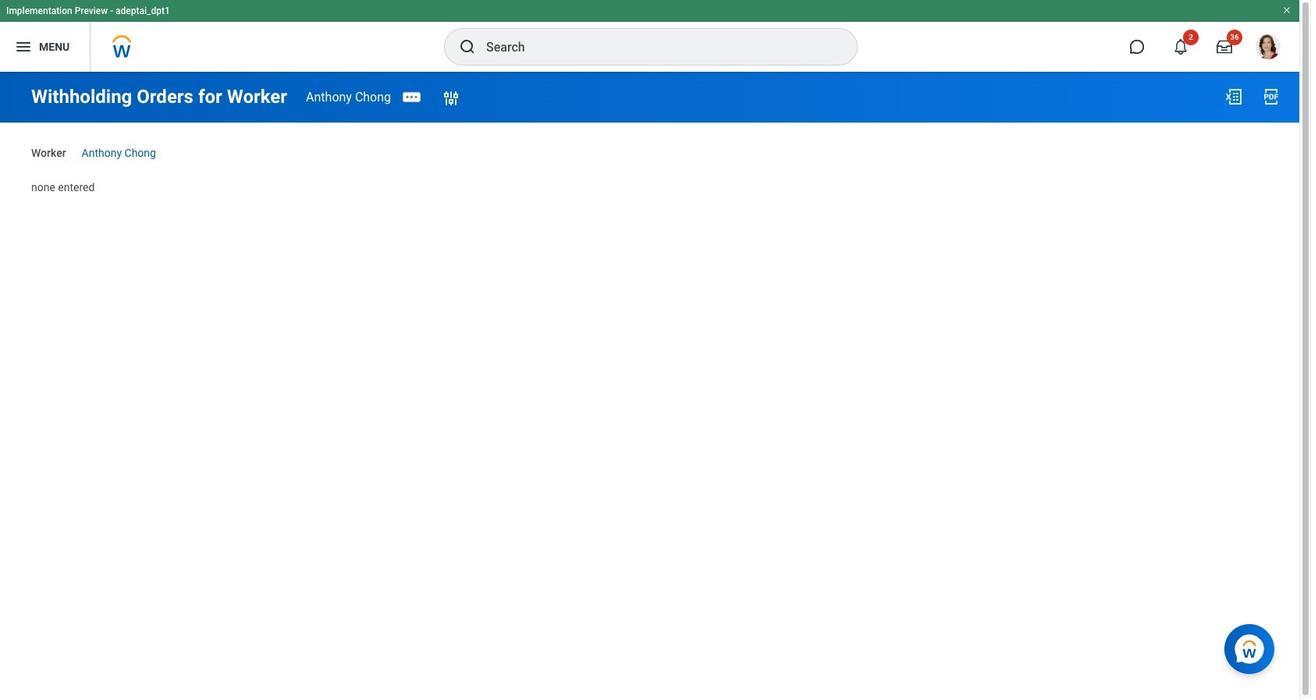 Task type: vqa. For each thing, say whether or not it's contained in the screenshot.
11 related to 11 / 10 / 2023
no



Task type: describe. For each thing, give the bounding box(es) containing it.
inbox large image
[[1217, 39, 1232, 55]]

view printable version (pdf) image
[[1262, 87, 1281, 106]]

profile logan mcneil image
[[1256, 34, 1281, 62]]

export to excel image
[[1224, 87, 1243, 106]]

close environment banner image
[[1282, 5, 1292, 15]]

justify image
[[14, 37, 33, 56]]

search image
[[458, 37, 477, 56]]



Task type: locate. For each thing, give the bounding box(es) containing it.
change selection image
[[442, 89, 460, 108]]

banner
[[0, 0, 1299, 72]]

Search Workday  search field
[[486, 30, 825, 64]]

main content
[[0, 72, 1299, 209]]

notifications large image
[[1173, 39, 1189, 55]]



